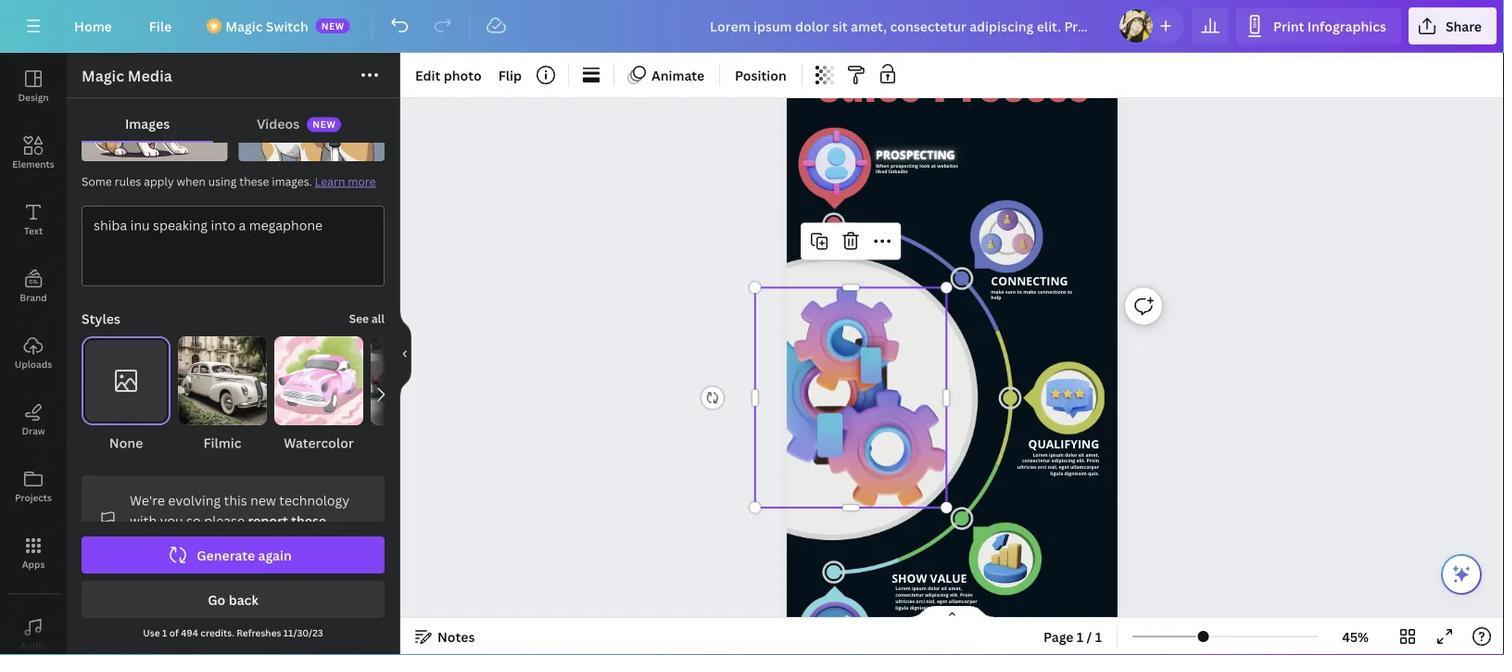 Task type: locate. For each thing, give the bounding box(es) containing it.
1 vertical spatial dignissim
[[910, 605, 932, 611]]

proin
[[1087, 458, 1099, 465], [960, 592, 973, 599]]

process
[[933, 45, 1089, 116]]

/
[[1087, 628, 1092, 645]]

0 horizontal spatial to
[[1017, 289, 1022, 295]]

adipiscing down show value
[[925, 592, 949, 599]]

ultricies
[[1017, 465, 1037, 471], [896, 598, 915, 605]]

1 horizontal spatial amet,
[[1086, 452, 1099, 458]]

1 horizontal spatial lorem
[[1033, 452, 1048, 458]]

2 make from the left
[[1023, 289, 1037, 295]]

1 horizontal spatial ullamcorper
[[1070, 465, 1099, 471]]

0 vertical spatial ipsum
[[1049, 452, 1064, 458]]

0 horizontal spatial these
[[239, 174, 269, 189]]

uploads
[[15, 358, 52, 370]]

1 vertical spatial lorem
[[896, 586, 911, 592]]

0 vertical spatial quis.
[[1088, 471, 1099, 477]]

styles
[[82, 310, 120, 328]]

at
[[931, 163, 936, 169]]

ultricies down qualifying
[[1017, 465, 1037, 471]]

1 to from the left
[[1017, 289, 1022, 295]]

1 horizontal spatial lorem ipsum dolor sit amet, consectetur adipiscing elit. proin ultricies orci nisl, eget ullamcorper ligula dignissim quis.
[[1017, 452, 1099, 477]]

ullamcorper
[[1070, 465, 1099, 471], [949, 598, 977, 605]]

1 vertical spatial magic
[[82, 66, 124, 86]]

magic inside main menu bar
[[225, 17, 263, 35]]

1 horizontal spatial proin
[[1087, 458, 1099, 465]]

media
[[128, 66, 172, 86]]

ullamcorper up show pages 'image'
[[949, 598, 977, 605]]

photo group
[[371, 336, 460, 453]]

0 vertical spatial ligula
[[1050, 471, 1063, 477]]

1 vertical spatial ligula
[[896, 605, 909, 611]]

consectetur down show
[[896, 592, 924, 599]]

switch
[[266, 17, 308, 35]]

to right the sure
[[1017, 289, 1022, 295]]

uploads button
[[0, 320, 67, 386]]

1 horizontal spatial 1
[[1077, 628, 1084, 645]]

watercolor
[[284, 434, 354, 452]]

1 horizontal spatial consectetur
[[1022, 458, 1050, 465]]

0 horizontal spatial lorem
[[896, 586, 911, 592]]

1 left /
[[1077, 628, 1084, 645]]

dolor
[[1065, 452, 1077, 458], [928, 586, 940, 592]]

position button
[[728, 60, 794, 90]]

0 horizontal spatial make
[[991, 289, 1004, 295]]

file button
[[134, 7, 186, 44]]

eget down qualifying
[[1059, 465, 1069, 471]]

1 horizontal spatial ligula
[[1050, 471, 1063, 477]]

0 horizontal spatial 1
[[162, 626, 167, 639]]

1 horizontal spatial eget
[[1059, 465, 1069, 471]]

nisl,
[[1048, 465, 1058, 471], [926, 598, 936, 605]]

1 horizontal spatial sit
[[1079, 452, 1084, 458]]

these up right.
[[291, 512, 326, 530]]

0 horizontal spatial magic
[[82, 66, 124, 86]]

when prospecting look at websites liked linkedin
[[876, 163, 958, 175]]

1 vertical spatial consectetur
[[896, 592, 924, 599]]

1 vertical spatial nisl,
[[926, 598, 936, 605]]

when
[[177, 174, 206, 189]]

1 vertical spatial these
[[291, 512, 326, 530]]

elit. down qualifying
[[1076, 458, 1086, 465]]

magic
[[225, 17, 263, 35], [82, 66, 124, 86]]

1 horizontal spatial these
[[291, 512, 326, 530]]

0 vertical spatial nisl,
[[1048, 465, 1058, 471]]

side panel tab list
[[0, 53, 67, 655]]

1 vertical spatial lorem ipsum dolor sit amet, consectetur adipiscing elit. proin ultricies orci nisl, eget ullamcorper ligula dignissim quis.
[[896, 586, 977, 611]]

nisl, down show value
[[926, 598, 936, 605]]

1 horizontal spatial nisl,
[[1048, 465, 1058, 471]]

1 for of
[[162, 626, 167, 639]]

elit. up show pages 'image'
[[950, 592, 959, 599]]

0 vertical spatial ultricies
[[1017, 465, 1037, 471]]

using
[[208, 174, 237, 189]]

home
[[74, 17, 112, 35]]

2 to from the left
[[1068, 289, 1073, 295]]

page 1 / 1
[[1044, 628, 1102, 645]]

nisl, down qualifying
[[1048, 465, 1058, 471]]

0 horizontal spatial orci
[[916, 598, 925, 605]]

this
[[224, 492, 247, 509]]

1 vertical spatial eget
[[937, 598, 947, 605]]

magic left media
[[82, 66, 124, 86]]

these
[[239, 174, 269, 189], [291, 512, 326, 530]]

1 vertical spatial ullamcorper
[[949, 598, 977, 605]]

make left the sure
[[991, 289, 1004, 295]]

quis. down qualifying
[[1088, 471, 1099, 477]]

1 horizontal spatial elit.
[[1076, 458, 1086, 465]]

0 horizontal spatial adipiscing
[[925, 592, 949, 599]]

make
[[991, 289, 1004, 295], [1023, 289, 1037, 295]]

quis.
[[1088, 471, 1099, 477], [933, 605, 945, 611]]

proin up show pages 'image'
[[960, 592, 973, 599]]

share button
[[1409, 7, 1497, 44]]

liked
[[876, 169, 887, 175]]

0 horizontal spatial consectetur
[[896, 592, 924, 599]]

1 vertical spatial elit.
[[950, 592, 959, 599]]

magic media
[[82, 66, 172, 86]]

magic for magic media
[[82, 66, 124, 86]]

qualifying
[[1028, 437, 1099, 453]]

to right connections
[[1068, 289, 1073, 295]]

new right switch
[[321, 19, 345, 32]]

lorem ipsum dolor sit amet, consectetur adipiscing elit. proin ultricies orci nisl, eget ullamcorper ligula dignissim quis.
[[1017, 452, 1099, 477], [896, 586, 977, 611]]

1 vertical spatial amet,
[[948, 586, 962, 592]]

edit photo button
[[408, 60, 489, 90]]

1 horizontal spatial dignissim
[[1064, 471, 1087, 477]]

audio
[[20, 639, 47, 652]]

value
[[930, 571, 967, 586]]

0 vertical spatial proin
[[1087, 458, 1099, 465]]

1 vertical spatial dolor
[[928, 586, 940, 592]]

0 vertical spatial sit
[[1079, 452, 1084, 458]]

magic left switch
[[225, 17, 263, 35]]

1 vertical spatial ultricies
[[896, 598, 915, 605]]

again
[[258, 546, 292, 564]]

all
[[372, 311, 385, 326]]

0 vertical spatial new
[[321, 19, 345, 32]]

flip button
[[491, 60, 529, 90]]

magic for magic switch
[[225, 17, 263, 35]]

sit
[[1079, 452, 1084, 458], [941, 586, 947, 592]]

evolving
[[168, 492, 221, 509]]

share
[[1446, 17, 1482, 35]]

0 horizontal spatial nisl,
[[926, 598, 936, 605]]

ipsum
[[1049, 452, 1064, 458], [912, 586, 927, 592]]

text
[[24, 224, 43, 237]]

1 make from the left
[[991, 289, 1004, 295]]

1 vertical spatial quis.
[[933, 605, 945, 611]]

don't
[[220, 532, 253, 550]]

see all
[[349, 311, 385, 326]]

1 right /
[[1095, 628, 1102, 645]]

design
[[18, 91, 49, 103]]

45%
[[1342, 628, 1369, 645]]

1
[[162, 626, 167, 639], [1077, 628, 1084, 645], [1095, 628, 1102, 645]]

0 horizontal spatial dignissim
[[910, 605, 932, 611]]

filmic
[[203, 434, 241, 452]]

elements
[[12, 158, 54, 170]]

page
[[1044, 628, 1074, 645]]

0 vertical spatial lorem
[[1033, 452, 1048, 458]]

1 horizontal spatial to
[[1068, 289, 1073, 295]]

0 vertical spatial eget
[[1059, 465, 1069, 471]]

0 vertical spatial adipiscing
[[1052, 458, 1075, 465]]

proin down qualifying
[[1087, 458, 1099, 465]]

make right the sure
[[1023, 289, 1037, 295]]

1 vertical spatial proin
[[960, 592, 973, 599]]

dignissim down show value
[[910, 605, 932, 611]]

videos
[[257, 114, 300, 132]]

1 horizontal spatial dolor
[[1065, 452, 1077, 458]]

position
[[735, 66, 787, 84]]

1 horizontal spatial quis.
[[1088, 471, 1099, 477]]

quis. down show value
[[933, 605, 945, 611]]

print
[[1273, 17, 1304, 35]]

consectetur down qualifying
[[1022, 458, 1050, 465]]

1 vertical spatial orci
[[916, 598, 925, 605]]

0 vertical spatial magic
[[225, 17, 263, 35]]

1 vertical spatial new
[[313, 118, 336, 131]]

new
[[321, 19, 345, 32], [313, 118, 336, 131]]

0 horizontal spatial ullamcorper
[[949, 598, 977, 605]]

1 horizontal spatial make
[[1023, 289, 1037, 295]]

ligula
[[1050, 471, 1063, 477], [896, 605, 909, 611]]

prospecting
[[891, 163, 918, 169]]

flip
[[498, 66, 522, 84]]

0 vertical spatial consectetur
[[1022, 458, 1050, 465]]

1 vertical spatial ipsum
[[912, 586, 927, 592]]

adipiscing down qualifying
[[1052, 458, 1075, 465]]

dignissim down qualifying
[[1064, 471, 1087, 477]]

we're evolving this new technology with you so please
[[130, 492, 350, 530]]

1 horizontal spatial magic
[[225, 17, 263, 35]]

1 horizontal spatial ipsum
[[1049, 452, 1064, 458]]

1 horizontal spatial ultricies
[[1017, 465, 1037, 471]]

eget up show pages 'image'
[[937, 598, 947, 605]]

home link
[[59, 7, 127, 44]]

go back button
[[82, 581, 385, 618]]

1 left of at the bottom left
[[162, 626, 167, 639]]

edit photo
[[415, 66, 482, 84]]

ligula down show
[[896, 605, 909, 611]]

0 vertical spatial lorem ipsum dolor sit amet, consectetur adipiscing elit. proin ultricies orci nisl, eget ullamcorper ligula dignissim quis.
[[1017, 452, 1099, 477]]

0 vertical spatial ullamcorper
[[1070, 465, 1099, 471]]

0 horizontal spatial elit.
[[950, 592, 959, 599]]

new right the videos
[[313, 118, 336, 131]]

these right using
[[239, 174, 269, 189]]

1 horizontal spatial orci
[[1038, 465, 1047, 471]]

0 vertical spatial amet,
[[1086, 452, 1099, 458]]

1 vertical spatial sit
[[941, 586, 947, 592]]

1 horizontal spatial adipiscing
[[1052, 458, 1075, 465]]

lorem
[[1033, 452, 1048, 458], [896, 586, 911, 592]]

2 horizontal spatial 1
[[1095, 628, 1102, 645]]

orci down qualifying
[[1038, 465, 1047, 471]]

0 horizontal spatial eget
[[937, 598, 947, 605]]

orci down show value
[[916, 598, 925, 605]]

hide image
[[399, 310, 411, 399]]

ultricies down show
[[896, 598, 915, 605]]

0 horizontal spatial proin
[[960, 592, 973, 599]]

connections
[[1038, 289, 1066, 295]]

0 horizontal spatial sit
[[941, 586, 947, 592]]

animate
[[652, 66, 704, 84]]

ullamcorper down qualifying
[[1070, 465, 1099, 471]]

magic switch
[[225, 17, 308, 35]]

ligula down qualifying
[[1050, 471, 1063, 477]]

go back
[[208, 591, 258, 608]]

0 horizontal spatial amet,
[[948, 586, 962, 592]]

print infographics button
[[1236, 7, 1401, 44]]

1 for /
[[1077, 628, 1084, 645]]



Task type: describe. For each thing, give the bounding box(es) containing it.
make sure to make connections to help
[[991, 289, 1073, 301]]

images button
[[82, 106, 213, 141]]

linkedin
[[889, 169, 908, 175]]

when
[[876, 163, 889, 169]]

some rules apply when using these images. learn more
[[82, 174, 376, 189]]

0 horizontal spatial quis.
[[933, 605, 945, 611]]

notes button
[[408, 622, 482, 652]]

0 horizontal spatial ipsum
[[912, 586, 927, 592]]

use
[[143, 626, 160, 639]]

none group
[[82, 336, 171, 453]]

please
[[204, 512, 245, 530]]

prospecting
[[876, 148, 955, 163]]

print infographics
[[1273, 17, 1386, 35]]

watercolor group
[[274, 336, 363, 453]]

0 horizontal spatial ligula
[[896, 605, 909, 611]]

0 horizontal spatial lorem ipsum dolor sit amet, consectetur adipiscing elit. proin ultricies orci nisl, eget ullamcorper ligula dignissim quis.
[[896, 586, 977, 611]]

projects button
[[0, 453, 67, 520]]

0 vertical spatial these
[[239, 174, 269, 189]]

Describe an image. Include objects, colors, places... text field
[[82, 207, 384, 285]]

if they don't seem right.
[[174, 532, 326, 550]]

they
[[189, 532, 217, 550]]

494
[[181, 626, 198, 639]]

learn more link
[[315, 174, 376, 189]]

draw
[[22, 424, 45, 437]]

text button
[[0, 186, 67, 253]]

use 1 of 494 credits. refreshes 11/30/23
[[143, 626, 323, 639]]

0 horizontal spatial ultricies
[[896, 598, 915, 605]]

credits.
[[201, 626, 234, 639]]

some
[[82, 174, 112, 189]]

11/30/23
[[283, 626, 323, 639]]

apps button
[[0, 520, 67, 587]]

back
[[229, 591, 258, 608]]

you
[[160, 512, 183, 530]]

right.
[[293, 532, 326, 550]]

infographics
[[1307, 17, 1386, 35]]

0 horizontal spatial dolor
[[928, 586, 940, 592]]

show
[[892, 571, 927, 586]]

apply
[[144, 174, 174, 189]]

brand
[[20, 291, 47, 304]]

apps
[[22, 558, 45, 570]]

elements button
[[0, 120, 67, 186]]

these inside report these images
[[291, 512, 326, 530]]

filmic group
[[178, 336, 267, 453]]

0 vertical spatial orci
[[1038, 465, 1047, 471]]

projects
[[15, 491, 52, 504]]

technology
[[279, 492, 350, 509]]

sales process
[[816, 45, 1089, 116]]

we're
[[130, 492, 165, 509]]

0 vertical spatial dignissim
[[1064, 471, 1087, 477]]

design button
[[0, 53, 67, 120]]

seem
[[256, 532, 290, 550]]

generate again
[[197, 546, 292, 564]]

report these images link
[[130, 512, 326, 550]]

photo
[[396, 434, 434, 452]]

new inside main menu bar
[[321, 19, 345, 32]]

connecting
[[991, 274, 1068, 289]]

websites
[[937, 163, 958, 169]]

audio button
[[0, 601, 67, 655]]

report
[[248, 512, 288, 530]]

go
[[208, 591, 226, 608]]

of
[[169, 626, 179, 639]]

so
[[186, 512, 201, 530]]

images
[[125, 114, 170, 132]]

sure
[[1006, 289, 1016, 295]]

main menu bar
[[0, 0, 1504, 53]]

canva assistant image
[[1450, 563, 1473, 586]]

sales
[[816, 45, 920, 116]]

report these images
[[130, 512, 326, 550]]

Design title text field
[[695, 7, 1110, 44]]

see
[[349, 311, 369, 326]]

with
[[130, 512, 157, 530]]

0 vertical spatial dolor
[[1065, 452, 1077, 458]]

animate button
[[622, 60, 712, 90]]

draw button
[[0, 386, 67, 453]]

new
[[250, 492, 276, 509]]

1 vertical spatial adipiscing
[[925, 592, 949, 599]]

generate
[[197, 546, 255, 564]]

show value
[[892, 571, 967, 586]]

0 vertical spatial elit.
[[1076, 458, 1086, 465]]

learn
[[315, 174, 345, 189]]

look
[[920, 163, 930, 169]]

brand button
[[0, 253, 67, 320]]

more
[[348, 174, 376, 189]]

help
[[991, 295, 1001, 301]]

show pages image
[[908, 605, 997, 620]]

refreshes
[[237, 626, 281, 639]]



Task type: vqa. For each thing, say whether or not it's contained in the screenshot.
topmost Proin
yes



